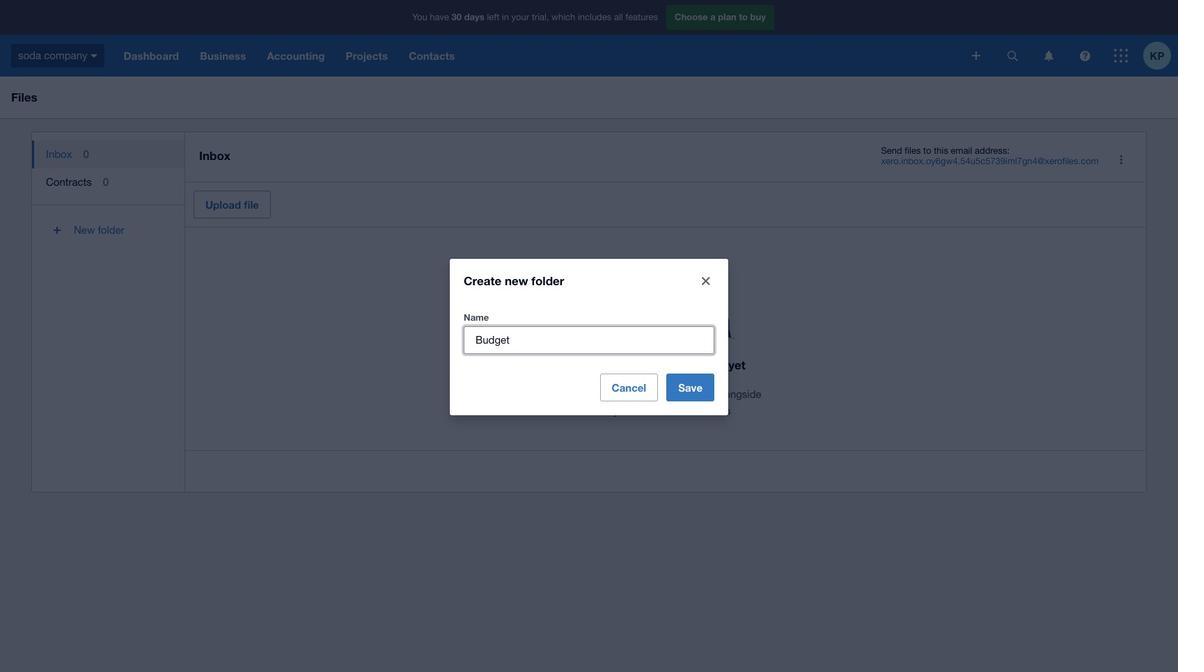 Task type: vqa. For each thing, say whether or not it's contained in the screenshot.
Spend Money link
no



Task type: locate. For each thing, give the bounding box(es) containing it.
upload inside upload your files to store them alongside all your financial documents
[[570, 388, 604, 400]]

1 horizontal spatial svg image
[[1007, 50, 1018, 61]]

1 vertical spatial in
[[687, 358, 697, 372]]

inbox
[[46, 148, 72, 160], [199, 148, 231, 163]]

have
[[430, 12, 449, 22]]

Name field
[[465, 327, 714, 353]]

to inside send files to this email address: xero.inbox.oy6gw4.54u5c5739iml7gn4@xerofiles.com
[[924, 146, 932, 156]]

save
[[679, 381, 703, 394]]

0 horizontal spatial in
[[502, 12, 509, 22]]

upload for upload file
[[205, 198, 241, 211]]

0 horizontal spatial 0
[[83, 148, 89, 160]]

upload file
[[205, 198, 259, 211]]

upload inside button
[[205, 198, 241, 211]]

to left buy
[[739, 11, 748, 22]]

close image
[[692, 267, 720, 295]]

folder
[[98, 224, 124, 236], [532, 273, 564, 288]]

inbox up upload file
[[199, 148, 231, 163]]

left
[[487, 12, 500, 22]]

0 horizontal spatial to
[[652, 388, 661, 400]]

0 vertical spatial folder
[[98, 224, 124, 236]]

menu containing inbox
[[32, 132, 185, 256]]

in
[[502, 12, 509, 22], [687, 358, 697, 372]]

30
[[452, 11, 462, 22]]

2 inbox from the left
[[199, 148, 231, 163]]

0 horizontal spatial inbox
[[46, 148, 72, 160]]

which
[[552, 12, 576, 22]]

1 horizontal spatial all
[[614, 12, 623, 22]]

your down cancel
[[614, 405, 634, 417]]

0
[[83, 148, 89, 160], [103, 176, 109, 188]]

0 for inbox
[[83, 148, 89, 160]]

alongside
[[717, 388, 762, 400]]

1 vertical spatial your
[[607, 388, 627, 400]]

0 horizontal spatial files
[[630, 388, 649, 400]]

choose a plan to buy
[[675, 11, 766, 22]]

0 horizontal spatial folder
[[98, 224, 124, 236]]

0 vertical spatial upload
[[205, 198, 241, 211]]

choose
[[675, 11, 708, 22]]

1 vertical spatial to
[[924, 146, 932, 156]]

0 horizontal spatial svg image
[[91, 54, 98, 58]]

1 inbox from the left
[[46, 148, 72, 160]]

1 vertical spatial all
[[601, 405, 611, 417]]

0 horizontal spatial all
[[601, 405, 611, 417]]

to inside upload your files to store them alongside all your financial documents
[[652, 388, 661, 400]]

to left this
[[924, 146, 932, 156]]

2 horizontal spatial to
[[924, 146, 932, 156]]

all
[[614, 12, 623, 22], [601, 405, 611, 417]]

there
[[586, 358, 618, 372]]

days
[[464, 11, 485, 22]]

0 vertical spatial to
[[739, 11, 748, 22]]

in left here
[[687, 358, 697, 372]]

svg image
[[1114, 49, 1128, 63], [1080, 50, 1090, 61], [972, 52, 981, 60]]

your
[[512, 12, 529, 22], [607, 388, 627, 400], [614, 405, 634, 417]]

files right the no
[[660, 358, 684, 372]]

1 vertical spatial folder
[[532, 273, 564, 288]]

plan
[[718, 11, 737, 22]]

1 vertical spatial files
[[660, 358, 684, 372]]

to for choose a plan to buy
[[739, 11, 748, 22]]

2 vertical spatial to
[[652, 388, 661, 400]]

0 for contracts
[[103, 176, 109, 188]]

0 vertical spatial files
[[905, 146, 921, 156]]

2 horizontal spatial svg image
[[1114, 49, 1128, 63]]

2 horizontal spatial svg image
[[1044, 50, 1053, 61]]

upload down there
[[570, 388, 604, 400]]

upload left file
[[205, 198, 241, 211]]

files inside send files to this email address: xero.inbox.oy6gw4.54u5c5739iml7gn4@xerofiles.com
[[905, 146, 921, 156]]

files
[[905, 146, 921, 156], [660, 358, 684, 372], [630, 388, 649, 400]]

1 horizontal spatial 0
[[103, 176, 109, 188]]

your down are
[[607, 388, 627, 400]]

1 horizontal spatial files
[[660, 358, 684, 372]]

0 vertical spatial in
[[502, 12, 509, 22]]

2 horizontal spatial files
[[905, 146, 921, 156]]

all down cancel button
[[601, 405, 611, 417]]

0 right contracts
[[103, 176, 109, 188]]

them
[[690, 388, 714, 400]]

1 horizontal spatial folder
[[532, 273, 564, 288]]

your left "trial,"
[[512, 12, 529, 22]]

to up financial
[[652, 388, 661, 400]]

0 horizontal spatial upload
[[205, 198, 241, 211]]

to
[[739, 11, 748, 22], [924, 146, 932, 156], [652, 388, 661, 400]]

menu
[[32, 132, 185, 256]]

1 horizontal spatial svg image
[[1080, 50, 1090, 61]]

includes
[[578, 12, 612, 22]]

upload
[[205, 198, 241, 211], [570, 388, 604, 400]]

1 vertical spatial 0
[[103, 176, 109, 188]]

in right 'left'
[[502, 12, 509, 22]]

kp button
[[1144, 35, 1178, 77]]

to for upload your files to store them alongside all your financial documents
[[652, 388, 661, 400]]

send
[[881, 146, 902, 156]]

inbox up contracts
[[46, 148, 72, 160]]

all inside you have 30 days left in your trial, which includes all features
[[614, 12, 623, 22]]

upload your files to store them alongside all your financial documents
[[570, 388, 762, 417]]

soda
[[18, 49, 41, 61]]

all left features
[[614, 12, 623, 22]]

create new folder dialog
[[450, 259, 729, 415]]

0 vertical spatial 0
[[83, 148, 89, 160]]

0 up contracts
[[83, 148, 89, 160]]

1 vertical spatial upload
[[570, 388, 604, 400]]

1 horizontal spatial upload
[[570, 388, 604, 400]]

files right send
[[905, 146, 921, 156]]

soda company button
[[0, 35, 113, 77]]

0 vertical spatial your
[[512, 12, 529, 22]]

2 vertical spatial files
[[630, 388, 649, 400]]

0 vertical spatial all
[[614, 12, 623, 22]]

a
[[711, 11, 716, 22]]

you have 30 days left in your trial, which includes all features
[[412, 11, 658, 22]]

1 horizontal spatial inbox
[[199, 148, 231, 163]]

svg image
[[1007, 50, 1018, 61], [1044, 50, 1053, 61], [91, 54, 98, 58]]

1 horizontal spatial to
[[739, 11, 748, 22]]

are
[[621, 358, 639, 372]]

files up financial
[[630, 388, 649, 400]]

financial
[[637, 405, 676, 417]]

to inside kp 'banner'
[[739, 11, 748, 22]]



Task type: describe. For each thing, give the bounding box(es) containing it.
contracts
[[46, 176, 92, 188]]

1 horizontal spatial in
[[687, 358, 697, 372]]

there are no files in here yet
[[586, 358, 746, 372]]

upload file button
[[194, 190, 271, 218]]

files
[[11, 90, 37, 104]]

all inside upload your files to store them alongside all your financial documents
[[601, 405, 611, 417]]

your inside you have 30 days left in your trial, which includes all features
[[512, 12, 529, 22]]

company
[[44, 49, 87, 61]]

inbox inside menu
[[46, 148, 72, 160]]

trial,
[[532, 12, 549, 22]]

files inside upload your files to store them alongside all your financial documents
[[630, 388, 649, 400]]

new
[[505, 273, 528, 288]]

store
[[664, 388, 687, 400]]

new folder
[[74, 224, 124, 236]]

cancel
[[612, 381, 647, 394]]

email
[[951, 146, 973, 156]]

yet
[[729, 358, 746, 372]]

save button
[[667, 374, 715, 402]]

address:
[[975, 146, 1010, 156]]

xero.inbox.oy6gw4.54u5c5739iml7gn4@xerofiles.com link
[[881, 156, 1099, 166]]

create
[[464, 273, 502, 288]]

documents
[[679, 405, 731, 417]]

buy
[[751, 11, 766, 22]]

kp
[[1150, 49, 1165, 62]]

0 horizontal spatial svg image
[[972, 52, 981, 60]]

new
[[74, 224, 95, 236]]

create new folder
[[464, 273, 564, 288]]

name
[[464, 312, 489, 323]]

you
[[412, 12, 427, 22]]

features
[[626, 12, 658, 22]]

send files to this email address: xero.inbox.oy6gw4.54u5c5739iml7gn4@xerofiles.com
[[881, 146, 1099, 166]]

this
[[934, 146, 949, 156]]

kp banner
[[0, 0, 1178, 77]]

file
[[244, 198, 259, 211]]

no
[[643, 358, 657, 372]]

xero.inbox.oy6gw4.54u5c5739iml7gn4@xerofiles.com
[[881, 156, 1099, 166]]

folder inside dialog
[[532, 273, 564, 288]]

cancel button
[[600, 374, 658, 402]]

folder inside button
[[98, 224, 124, 236]]

2 vertical spatial your
[[614, 405, 634, 417]]

upload for upload your files to store them alongside all your financial documents
[[570, 388, 604, 400]]

in inside you have 30 days left in your trial, which includes all features
[[502, 12, 509, 22]]

svg image inside soda company popup button
[[91, 54, 98, 58]]

new folder button
[[32, 214, 185, 247]]

soda company
[[18, 49, 87, 61]]

here
[[700, 358, 725, 372]]



